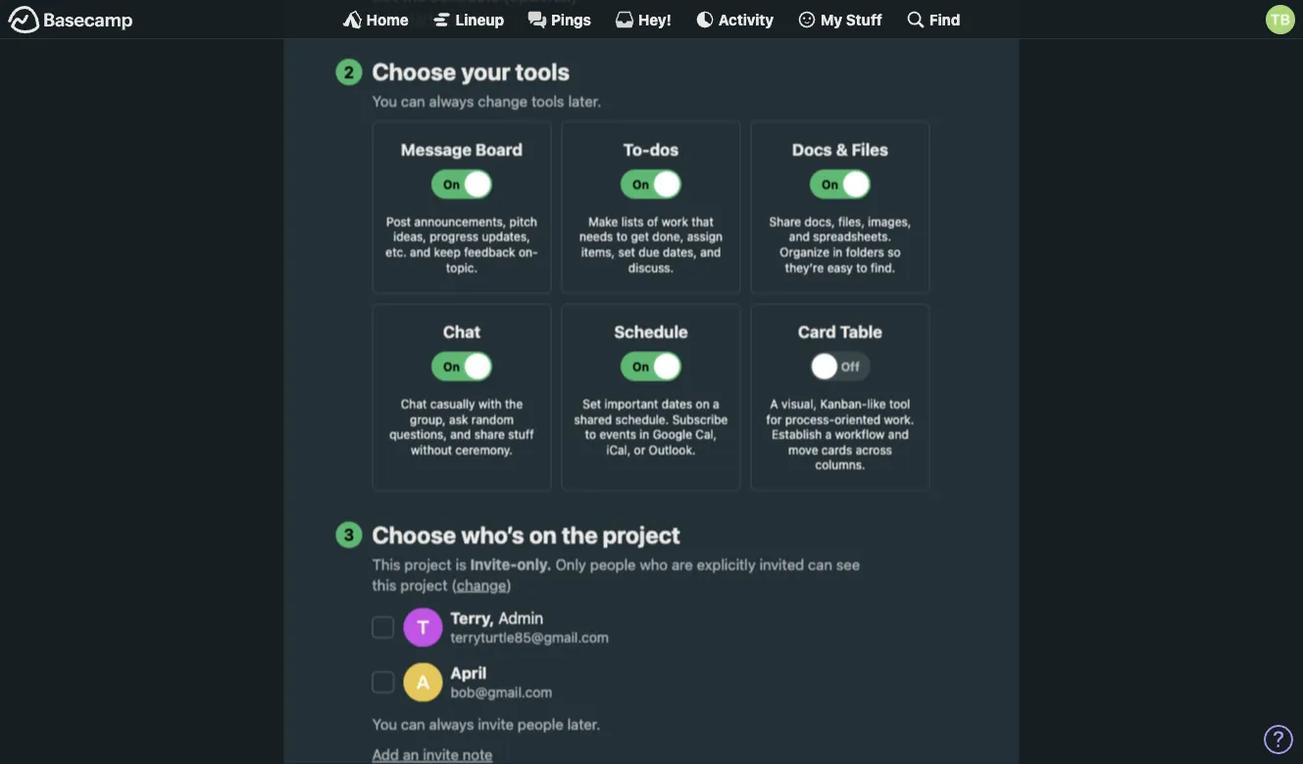 Task type: vqa. For each thing, say whether or not it's contained in the screenshot.


Task type: describe. For each thing, give the bounding box(es) containing it.
set
[[618, 245, 635, 259]]

(
[[452, 577, 457, 594]]

message board
[[401, 140, 523, 159]]

a inside set important dates on a shared schedule. subscribe to events in google cal, ical, or outlook.
[[713, 397, 720, 411]]

without
[[411, 443, 452, 457]]

who
[[640, 556, 668, 573]]

terryturtle85@gmail.com
[[451, 630, 609, 646]]

hey! button
[[615, 10, 672, 29]]

always for change
[[429, 92, 474, 110]]

schedule
[[614, 323, 688, 342]]

to inside share docs, files, images, and spreadsheets. organize in folders so they're easy to find.
[[856, 261, 867, 274]]

&
[[836, 140, 848, 159]]

)
[[506, 577, 512, 594]]

april bob@gmail.com
[[451, 664, 553, 701]]

dos
[[650, 140, 679, 159]]

you for you can always change tools later.
[[372, 92, 397, 110]]

are
[[672, 556, 693, 573]]

the for with
[[505, 397, 523, 411]]

0 vertical spatial tools
[[515, 58, 570, 86]]

kanban-
[[820, 397, 867, 411]]

docs
[[792, 140, 832, 159]]

add an invite note link
[[372, 747, 493, 764]]

feedback
[[464, 245, 515, 259]]

lineup link
[[432, 10, 504, 29]]

google
[[653, 428, 692, 442]]

choose who's on the project
[[372, 521, 681, 549]]

start/end
[[403, 10, 464, 27]]

you can always change tools later.
[[372, 92, 602, 110]]

my
[[821, 11, 843, 28]]

my stuff button
[[797, 10, 883, 29]]

done,
[[653, 230, 684, 244]]

2
[[344, 62, 354, 81]]

share docs, files, images, and spreadsheets. organize in folders so they're easy to find.
[[769, 215, 911, 274]]

card table
[[798, 323, 883, 342]]

important
[[605, 397, 658, 411]]

announcements,
[[414, 215, 506, 229]]

to-
[[624, 140, 650, 159]]

chat for chat
[[443, 323, 481, 342]]

keep
[[434, 245, 461, 259]]

establish
[[772, 428, 822, 442]]

and inside "a visual, kanban-like tool for process-oriented work. establish a workflow and move cards across columns."
[[888, 428, 909, 442]]

chat for chat casually with the group, ask random questions, and share stuff without ceremony.
[[401, 397, 427, 411]]

your
[[461, 58, 510, 86]]

choose your tools
[[372, 58, 570, 86]]

april image
[[404, 663, 443, 703]]

to inside set important dates on a shared schedule. subscribe to events in google cal, ical, or outlook.
[[585, 428, 596, 442]]

3
[[344, 526, 354, 545]]

columns.
[[815, 459, 866, 472]]

files
[[852, 140, 889, 159]]

can inside only people who are explicitly invited can see this project (
[[808, 556, 832, 573]]

change link
[[457, 577, 506, 594]]

or
[[634, 443, 646, 457]]

cal,
[[696, 428, 717, 442]]

explicitly
[[697, 556, 756, 573]]

only
[[556, 556, 586, 573]]

terry,
[[451, 610, 495, 628]]

in inside share docs, files, images, and spreadsheets. organize in folders so they're easy to find.
[[833, 245, 843, 259]]

work.
[[884, 413, 914, 426]]

terry, admin terryturtle85@gmail.com
[[451, 610, 609, 646]]

people inside only people who are explicitly invited can see this project (
[[590, 556, 636, 573]]

note
[[463, 747, 493, 764]]

and inside chat casually with the group, ask random questions, and share stuff without ceremony.
[[450, 428, 471, 442]]

find
[[930, 11, 961, 28]]

choose for choose your tools
[[372, 58, 456, 86]]

organize
[[780, 245, 830, 259]]

1 vertical spatial on
[[529, 521, 557, 549]]

outlook.
[[649, 443, 696, 457]]

add start/end dates link
[[372, 10, 505, 27]]

assign
[[687, 230, 723, 244]]

to inside make lists of work that needs to get done, assign items, set due dates, and discuss.
[[617, 230, 628, 244]]

post
[[386, 215, 411, 229]]

ical,
[[607, 443, 631, 457]]

1 vertical spatial project
[[404, 556, 452, 573]]

oriented
[[835, 413, 881, 426]]

events
[[600, 428, 636, 442]]

this
[[372, 577, 397, 594]]

casually
[[430, 397, 475, 411]]

docs & files
[[792, 140, 889, 159]]

can for you can always change tools later.
[[401, 92, 425, 110]]

ask
[[449, 413, 468, 426]]

choose for choose who's on the project
[[372, 521, 456, 549]]

of
[[647, 215, 658, 229]]

project inside only people who are explicitly invited can see this project (
[[401, 577, 448, 594]]

1 vertical spatial change
[[457, 577, 506, 594]]

1 vertical spatial invite
[[423, 747, 459, 764]]

home
[[366, 11, 409, 28]]

board
[[476, 140, 523, 159]]

make lists of work that needs to get done, assign items, set due dates, and discuss.
[[580, 215, 723, 274]]

on inside set important dates on a shared schedule. subscribe to events in google cal, ical, or outlook.
[[696, 397, 710, 411]]

topic.
[[446, 261, 478, 274]]

cards
[[822, 443, 853, 457]]

tool
[[889, 397, 911, 411]]

a
[[770, 397, 778, 411]]

workflow
[[835, 428, 885, 442]]

later. for you can always change tools later.
[[568, 92, 602, 110]]

schedule.
[[615, 413, 669, 426]]

share
[[474, 428, 505, 442]]

later. for you can always invite people later.
[[568, 717, 601, 734]]

main element
[[0, 0, 1303, 39]]



Task type: locate. For each thing, give the bounding box(es) containing it.
get
[[631, 230, 649, 244]]

0 vertical spatial change
[[478, 92, 528, 110]]

1 vertical spatial in
[[640, 428, 650, 442]]

dates,
[[663, 245, 697, 259]]

2 always from the top
[[429, 717, 474, 734]]

a up subscribe
[[713, 397, 720, 411]]

bob@gmail.com
[[451, 685, 553, 701]]

0 horizontal spatial to
[[585, 428, 596, 442]]

dates inside set important dates on a shared schedule. subscribe to events in google cal, ical, or outlook.
[[662, 397, 693, 411]]

project up who
[[603, 521, 681, 549]]

choose down start/end
[[372, 58, 456, 86]]

0 vertical spatial chat
[[443, 323, 481, 342]]

people down bob@gmail.com
[[518, 717, 564, 734]]

1 horizontal spatial chat
[[443, 323, 481, 342]]

1 vertical spatial the
[[562, 521, 598, 549]]

my stuff
[[821, 11, 883, 28]]

change )
[[457, 577, 512, 594]]

folders
[[846, 245, 885, 259]]

2 add from the top
[[372, 747, 399, 764]]

0 horizontal spatial on
[[529, 521, 557, 549]]

0 vertical spatial dates
[[467, 10, 505, 27]]

stuff
[[508, 428, 534, 442]]

and down ask
[[450, 428, 471, 442]]

1 horizontal spatial a
[[825, 428, 832, 442]]

0 vertical spatial people
[[590, 556, 636, 573]]

home link
[[343, 10, 409, 29]]

2 vertical spatial can
[[401, 717, 425, 734]]

people
[[590, 556, 636, 573], [518, 717, 564, 734]]

1 always from the top
[[429, 92, 474, 110]]

needs
[[580, 230, 613, 244]]

the right with
[[505, 397, 523, 411]]

table
[[840, 323, 883, 342]]

0 vertical spatial in
[[833, 245, 843, 259]]

in inside set important dates on a shared schedule. subscribe to events in google cal, ical, or outlook.
[[640, 428, 650, 442]]

can for you can always invite people later.
[[401, 717, 425, 734]]

1 horizontal spatial dates
[[662, 397, 693, 411]]

like
[[867, 397, 886, 411]]

change down invite- on the left
[[457, 577, 506, 594]]

0 vertical spatial always
[[429, 92, 474, 110]]

find.
[[871, 261, 896, 274]]

a
[[713, 397, 720, 411], [825, 428, 832, 442]]

and inside make lists of work that needs to get done, assign items, set due dates, and discuss.
[[701, 245, 721, 259]]

set
[[583, 397, 601, 411]]

0 horizontal spatial chat
[[401, 397, 427, 411]]

who's
[[461, 521, 524, 549]]

switch accounts image
[[8, 5, 133, 35]]

the for on
[[562, 521, 598, 549]]

chat inside chat casually with the group, ask random questions, and share stuff without ceremony.
[[401, 397, 427, 411]]

1 vertical spatial later.
[[568, 717, 601, 734]]

items,
[[581, 245, 615, 259]]

project left (
[[401, 577, 448, 594]]

later.
[[568, 92, 602, 110], [568, 717, 601, 734]]

etc.
[[386, 245, 407, 259]]

1 vertical spatial chat
[[401, 397, 427, 411]]

0 horizontal spatial dates
[[467, 10, 505, 27]]

1 vertical spatial you
[[372, 717, 397, 734]]

1 vertical spatial to
[[856, 261, 867, 274]]

you down home
[[372, 92, 397, 110]]

people left who
[[590, 556, 636, 573]]

only.
[[517, 556, 552, 573]]

a inside "a visual, kanban-like tool for process-oriented work. establish a workflow and move cards across columns."
[[825, 428, 832, 442]]

1 vertical spatial people
[[518, 717, 564, 734]]

add an invite note
[[372, 747, 493, 764]]

0 horizontal spatial in
[[640, 428, 650, 442]]

add start/end dates
[[372, 10, 505, 27]]

0 vertical spatial on
[[696, 397, 710, 411]]

on
[[696, 397, 710, 411], [529, 521, 557, 549]]

and inside share docs, files, images, and spreadsheets. organize in folders so they're easy to find.
[[789, 230, 810, 244]]

you up add an invite note
[[372, 717, 397, 734]]

1 add from the top
[[372, 10, 399, 27]]

post announcements, pitch ideas, progress updates, etc. and keep feedback on- topic.
[[386, 215, 538, 274]]

pings
[[551, 11, 591, 28]]

dates for important
[[662, 397, 693, 411]]

a up cards
[[825, 428, 832, 442]]

move
[[789, 443, 818, 457]]

to down shared
[[585, 428, 596, 442]]

that
[[692, 215, 714, 229]]

find button
[[906, 10, 961, 29]]

1 vertical spatial a
[[825, 428, 832, 442]]

for
[[767, 413, 782, 426]]

share
[[769, 215, 801, 229]]

you
[[372, 92, 397, 110], [372, 717, 397, 734]]

tim burton image
[[1266, 5, 1296, 34]]

always
[[429, 92, 474, 110], [429, 717, 474, 734]]

subscribe
[[672, 413, 728, 426]]

1 horizontal spatial to
[[617, 230, 628, 244]]

to down "folders"
[[856, 261, 867, 274]]

add for add an invite note
[[372, 747, 399, 764]]

add left start/end
[[372, 10, 399, 27]]

1 vertical spatial can
[[808, 556, 832, 573]]

can up message
[[401, 92, 425, 110]]

1 horizontal spatial the
[[562, 521, 598, 549]]

hey!
[[638, 11, 672, 28]]

the inside chat casually with the group, ask random questions, and share stuff without ceremony.
[[505, 397, 523, 411]]

files,
[[838, 215, 865, 229]]

1 horizontal spatial invite
[[478, 717, 514, 734]]

0 vertical spatial a
[[713, 397, 720, 411]]

and down assign
[[701, 245, 721, 259]]

can up an
[[401, 717, 425, 734]]

images,
[[868, 215, 911, 229]]

chat casually with the group, ask random questions, and share stuff without ceremony.
[[390, 397, 534, 457]]

1 horizontal spatial in
[[833, 245, 843, 259]]

shared
[[574, 413, 612, 426]]

add for add start/end dates
[[372, 10, 399, 27]]

to up set
[[617, 230, 628, 244]]

on up only.
[[529, 521, 557, 549]]

invite
[[478, 717, 514, 734], [423, 747, 459, 764]]

the up only
[[562, 521, 598, 549]]

add left an
[[372, 747, 399, 764]]

discuss.
[[628, 261, 674, 274]]

invited
[[760, 556, 804, 573]]

and down ideas,
[[410, 245, 431, 259]]

questions,
[[390, 428, 447, 442]]

0 vertical spatial to
[[617, 230, 628, 244]]

a visual, kanban-like tool for process-oriented work. establish a workflow and move cards across columns.
[[767, 397, 914, 472]]

always for invite
[[429, 717, 474, 734]]

invite down bob@gmail.com
[[478, 717, 514, 734]]

choose up this
[[372, 521, 456, 549]]

docs,
[[805, 215, 835, 229]]

activity link
[[695, 10, 774, 29]]

in up the easy on the right top of the page
[[833, 245, 843, 259]]

is
[[456, 556, 466, 573]]

1 vertical spatial tools
[[532, 92, 564, 110]]

dates right start/end
[[467, 10, 505, 27]]

admin
[[499, 610, 543, 628]]

terry image
[[404, 609, 443, 648]]

change down your
[[478, 92, 528, 110]]

0 vertical spatial invite
[[478, 717, 514, 734]]

work
[[662, 215, 688, 229]]

0 horizontal spatial a
[[713, 397, 720, 411]]

only people who are explicitly invited can see this project (
[[372, 556, 860, 594]]

1 vertical spatial always
[[429, 717, 474, 734]]

chat
[[443, 323, 481, 342], [401, 397, 427, 411]]

group,
[[410, 413, 446, 426]]

an
[[403, 747, 419, 764]]

see
[[836, 556, 860, 573]]

progress
[[430, 230, 479, 244]]

always up add an invite note 'link'
[[429, 717, 474, 734]]

chat up group,
[[401, 397, 427, 411]]

1 horizontal spatial on
[[696, 397, 710, 411]]

2 choose from the top
[[372, 521, 456, 549]]

0 vertical spatial project
[[603, 521, 681, 549]]

0 vertical spatial choose
[[372, 58, 456, 86]]

2 vertical spatial to
[[585, 428, 596, 442]]

1 choose from the top
[[372, 58, 456, 86]]

you can always invite people later.
[[372, 717, 601, 734]]

chat down topic.
[[443, 323, 481, 342]]

dates up subscribe
[[662, 397, 693, 411]]

easy
[[827, 261, 853, 274]]

lineup
[[456, 11, 504, 28]]

ideas,
[[394, 230, 427, 244]]

across
[[856, 443, 892, 457]]

0 vertical spatial later.
[[568, 92, 602, 110]]

2 horizontal spatial to
[[856, 261, 867, 274]]

invite right an
[[423, 747, 459, 764]]

dates for start/end
[[467, 10, 505, 27]]

pings button
[[528, 10, 591, 29]]

and down work.
[[888, 428, 909, 442]]

1 vertical spatial choose
[[372, 521, 456, 549]]

on up subscribe
[[696, 397, 710, 411]]

0 horizontal spatial the
[[505, 397, 523, 411]]

0 horizontal spatial invite
[[423, 747, 459, 764]]

0 vertical spatial can
[[401, 92, 425, 110]]

1 you from the top
[[372, 92, 397, 110]]

they're
[[785, 261, 824, 274]]

updates,
[[482, 230, 530, 244]]

so
[[888, 245, 901, 259]]

and up organize on the top right of page
[[789, 230, 810, 244]]

1 vertical spatial add
[[372, 747, 399, 764]]

2 vertical spatial project
[[401, 577, 448, 594]]

make
[[589, 215, 618, 229]]

card
[[798, 323, 836, 342]]

0 horizontal spatial people
[[518, 717, 564, 734]]

in down schedule.
[[640, 428, 650, 442]]

message
[[401, 140, 472, 159]]

pitch
[[510, 215, 537, 229]]

0 vertical spatial the
[[505, 397, 523, 411]]

1 horizontal spatial people
[[590, 556, 636, 573]]

and inside post announcements, pitch ideas, progress updates, etc. and keep feedback on- topic.
[[410, 245, 431, 259]]

0 vertical spatial add
[[372, 10, 399, 27]]

0 vertical spatial you
[[372, 92, 397, 110]]

always down 'choose your tools'
[[429, 92, 474, 110]]

you for you can always invite people later.
[[372, 717, 397, 734]]

can left see at the right bottom of the page
[[808, 556, 832, 573]]

2 you from the top
[[372, 717, 397, 734]]

project left 'is'
[[404, 556, 452, 573]]

1 vertical spatial dates
[[662, 397, 693, 411]]



